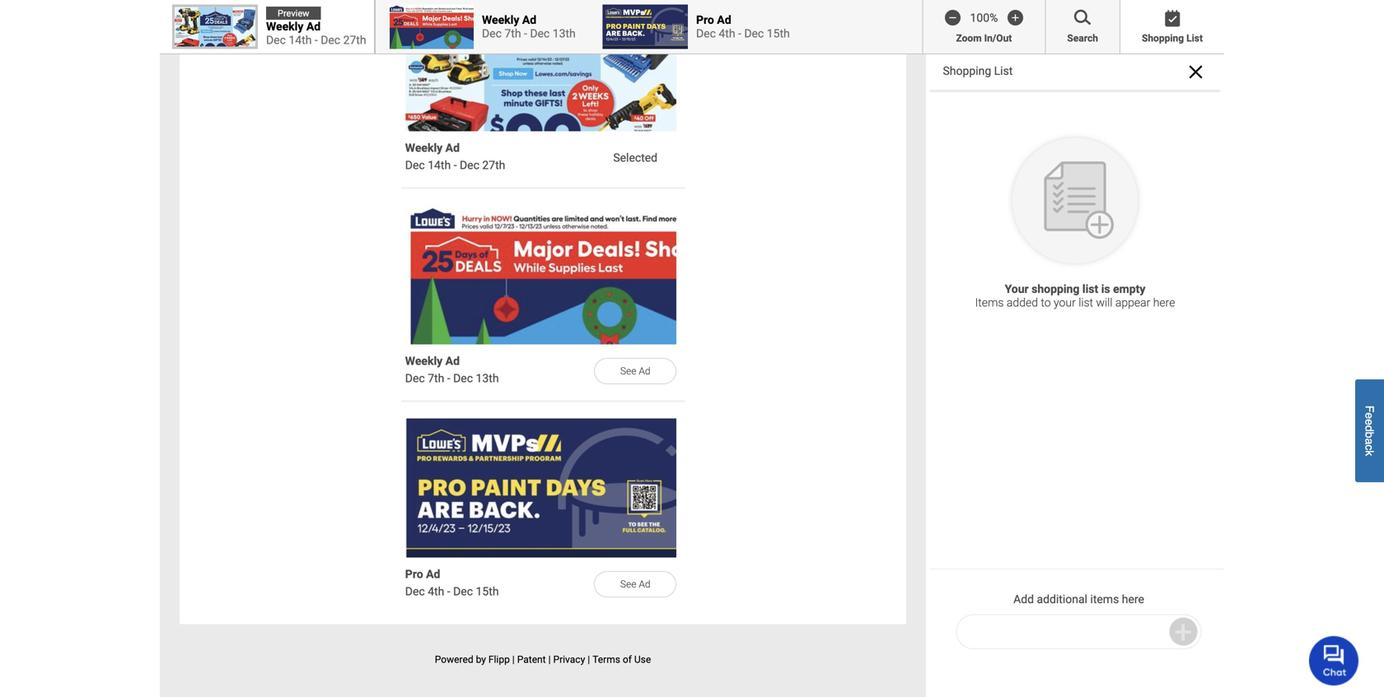 Task type: locate. For each thing, give the bounding box(es) containing it.
e up b
[[1363, 420, 1376, 426]]

chat invite button image
[[1309, 636, 1359, 686]]

f
[[1363, 406, 1376, 413]]

e
[[1363, 413, 1376, 420], [1363, 420, 1376, 426]]

f e e d b a c k
[[1363, 406, 1376, 457]]

f e e d b a c k button
[[1355, 380, 1384, 483]]

d
[[1363, 426, 1376, 432]]

1 e from the top
[[1363, 413, 1376, 420]]

e up d
[[1363, 413, 1376, 420]]

a
[[1363, 439, 1376, 445]]

b
[[1363, 432, 1376, 439]]



Task type: vqa. For each thing, say whether or not it's contained in the screenshot.
d
yes



Task type: describe. For each thing, give the bounding box(es) containing it.
2 e from the top
[[1363, 420, 1376, 426]]

c
[[1363, 445, 1376, 451]]

k
[[1363, 451, 1376, 457]]



